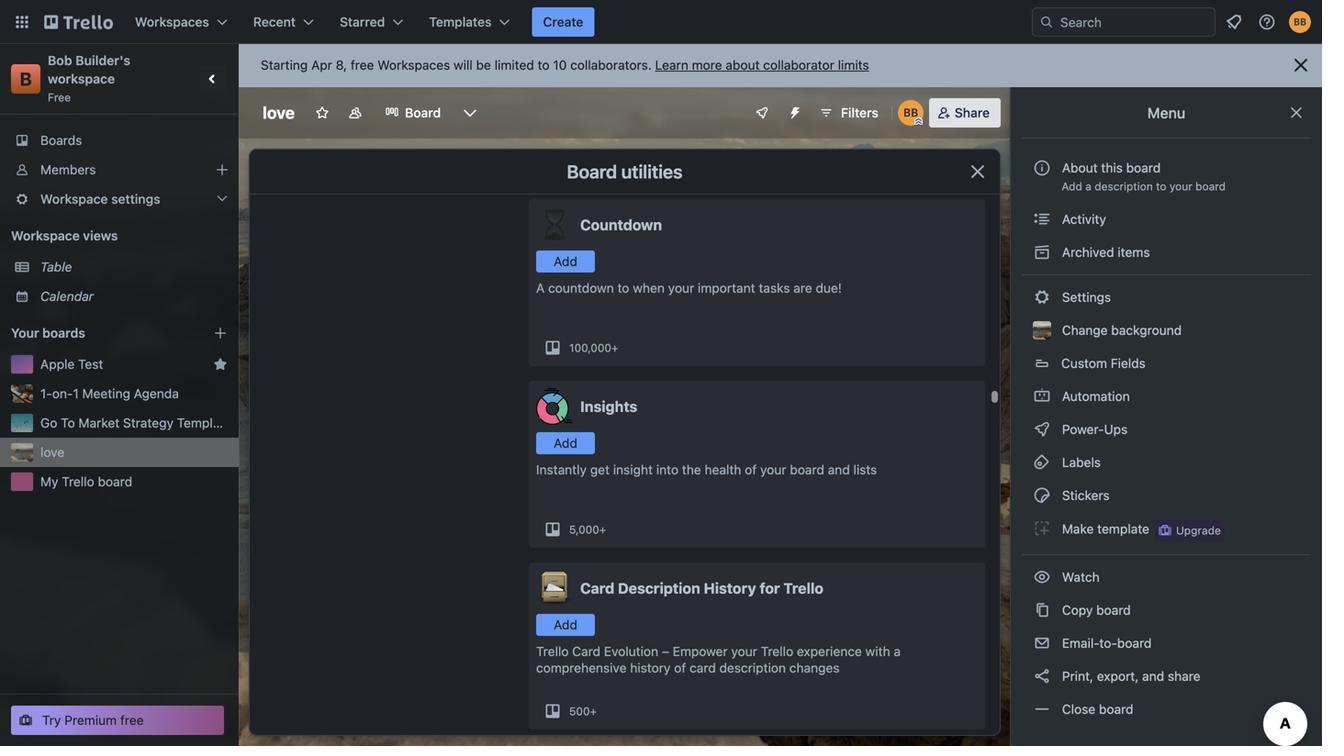 Task type: vqa. For each thing, say whether or not it's contained in the screenshot.
sm icon in the 'watch' link
no



Task type: locate. For each thing, give the bounding box(es) containing it.
+ down comprehensive
[[590, 706, 597, 718]]

starting
[[261, 57, 308, 73]]

a inside trello card evolution – empower your trello experience with a comprehensive history of card description changes
[[894, 644, 901, 660]]

bob builder's workspace link
[[48, 53, 134, 86]]

your right the health
[[761, 463, 787, 478]]

this member is an admin of this board. image
[[915, 118, 923, 126]]

automation link
[[1022, 382, 1312, 412]]

starred button
[[329, 7, 415, 37]]

activity link
[[1022, 205, 1312, 234]]

workspace down members
[[40, 192, 108, 207]]

3 add button from the top
[[537, 615, 595, 637]]

automation
[[1059, 389, 1131, 404]]

1 vertical spatial and
[[1143, 669, 1165, 684]]

1 vertical spatial add button
[[537, 433, 595, 455]]

0 horizontal spatial to
[[538, 57, 550, 73]]

and left 'share'
[[1143, 669, 1165, 684]]

1 horizontal spatial love
[[263, 103, 295, 123]]

2 sm image from the top
[[1034, 243, 1052, 262]]

bob builder (bobbuilder40) image right filters
[[898, 100, 924, 126]]

close
[[1063, 702, 1096, 717]]

add button up instantly
[[537, 433, 595, 455]]

free right premium
[[120, 713, 144, 729]]

archived items link
[[1022, 238, 1312, 267]]

trello up 'changes'
[[761, 644, 794, 660]]

+ up insights
[[612, 342, 619, 355]]

your right empower
[[732, 644, 758, 660]]

sm image left make
[[1034, 520, 1052, 538]]

0 vertical spatial description
[[1095, 180, 1154, 193]]

1 vertical spatial free
[[120, 713, 144, 729]]

create button
[[532, 7, 595, 37]]

1 vertical spatial +
[[600, 524, 607, 537]]

0 horizontal spatial workspaces
[[135, 14, 209, 29]]

0 horizontal spatial bob builder (bobbuilder40) image
[[898, 100, 924, 126]]

your inside about this board add a description to your board
[[1170, 180, 1193, 193]]

0 vertical spatial love
[[263, 103, 295, 123]]

boards link
[[0, 126, 239, 155]]

add up instantly
[[554, 436, 578, 451]]

1 vertical spatial to
[[1157, 180, 1167, 193]]

to
[[538, 57, 550, 73], [1157, 180, 1167, 193], [618, 281, 630, 296]]

sm image for archived items
[[1034, 243, 1052, 262]]

sm image for settings
[[1034, 288, 1052, 307]]

1 vertical spatial description
[[720, 661, 786, 676]]

4 sm image from the top
[[1034, 421, 1052, 439]]

to inside about this board add a description to your board
[[1157, 180, 1167, 193]]

workspaces up workspace navigation collapse icon
[[135, 14, 209, 29]]

filters
[[841, 105, 879, 120]]

my trello board link
[[40, 473, 228, 491]]

0 horizontal spatial description
[[720, 661, 786, 676]]

sm image
[[1034, 388, 1052, 406], [1034, 520, 1052, 538], [1034, 602, 1052, 620], [1034, 635, 1052, 653]]

more
[[692, 57, 723, 73]]

sm image
[[1034, 210, 1052, 229], [1034, 243, 1052, 262], [1034, 288, 1052, 307], [1034, 421, 1052, 439], [1034, 454, 1052, 472], [1034, 487, 1052, 505], [1034, 569, 1052, 587], [1034, 668, 1052, 686], [1034, 701, 1052, 719]]

collaborator
[[764, 57, 835, 73]]

board left lists
[[790, 463, 825, 478]]

star or unstar board image
[[315, 106, 330, 120]]

sm image left stickers
[[1034, 487, 1052, 505]]

boards
[[42, 326, 85, 341]]

1 horizontal spatial workspaces
[[378, 57, 450, 73]]

due!
[[816, 281, 842, 296]]

a right with
[[894, 644, 901, 660]]

sm image inside stickers link
[[1034, 487, 1052, 505]]

sm image inside print, export, and share link
[[1034, 668, 1052, 686]]

your up activity link
[[1170, 180, 1193, 193]]

2 vertical spatial +
[[590, 706, 597, 718]]

this
[[1102, 160, 1123, 175]]

members
[[40, 162, 96, 177]]

0 horizontal spatial free
[[120, 713, 144, 729]]

my trello board
[[40, 474, 132, 490]]

when
[[633, 281, 665, 296]]

change
[[1063, 323, 1108, 338]]

1 sm image from the top
[[1034, 210, 1052, 229]]

0 horizontal spatial of
[[675, 661, 687, 676]]

table link
[[40, 258, 228, 277]]

1 horizontal spatial free
[[351, 57, 374, 73]]

upgrade
[[1177, 525, 1222, 537]]

agenda
[[134, 386, 179, 401]]

starting apr 8, free workspaces will be limited to 10 collaborators. learn more about collaborator limits
[[261, 57, 870, 73]]

sm image inside power-ups link
[[1034, 421, 1052, 439]]

2 sm image from the top
[[1034, 520, 1052, 538]]

your inside trello card evolution – empower your trello experience with a comprehensive history of card description changes
[[732, 644, 758, 660]]

menu
[[1148, 104, 1186, 122]]

workspace
[[48, 71, 115, 86]]

open information menu image
[[1259, 13, 1277, 31]]

7 sm image from the top
[[1034, 569, 1052, 587]]

1 sm image from the top
[[1034, 388, 1052, 406]]

card
[[690, 661, 716, 676]]

print, export, and share
[[1059, 669, 1201, 684]]

sm image left power-
[[1034, 421, 1052, 439]]

sm image inside automation link
[[1034, 388, 1052, 406]]

board left customize views icon
[[405, 105, 441, 120]]

back to home image
[[44, 7, 113, 37]]

0 vertical spatial +
[[612, 342, 619, 355]]

Search field
[[1055, 8, 1215, 36]]

board left the utilities at top
[[567, 161, 617, 182]]

sm image for stickers
[[1034, 487, 1052, 505]]

to left when
[[618, 281, 630, 296]]

2 vertical spatial to
[[618, 281, 630, 296]]

sm image left email-
[[1034, 635, 1052, 653]]

to left 10
[[538, 57, 550, 73]]

into
[[657, 463, 679, 478]]

sm image left close
[[1034, 701, 1052, 719]]

1 vertical spatial love
[[40, 445, 65, 460]]

0 vertical spatial of
[[745, 463, 757, 478]]

workspace up the table
[[11, 228, 80, 243]]

description inside trello card evolution – empower your trello experience with a comprehensive history of card description changes
[[720, 661, 786, 676]]

workspaces button
[[124, 7, 239, 37]]

description right card
[[720, 661, 786, 676]]

activity
[[1059, 212, 1107, 227]]

comprehensive
[[537, 661, 627, 676]]

sm image inside activity link
[[1034, 210, 1052, 229]]

go to market strategy template
[[40, 416, 232, 431]]

1 vertical spatial card
[[573, 644, 601, 660]]

board up activity link
[[1196, 180, 1226, 193]]

your
[[1170, 180, 1193, 193], [669, 281, 695, 296], [761, 463, 787, 478], [732, 644, 758, 660]]

ups
[[1105, 422, 1128, 437]]

4 sm image from the top
[[1034, 635, 1052, 653]]

1 vertical spatial of
[[675, 661, 687, 676]]

a down about
[[1086, 180, 1092, 193]]

print, export, and share link
[[1022, 662, 1312, 692]]

about this board add a description to your board
[[1062, 160, 1226, 193]]

trello right my
[[62, 474, 94, 490]]

sm image inside settings link
[[1034, 288, 1052, 307]]

add up countdown
[[554, 254, 578, 269]]

and
[[828, 463, 850, 478], [1143, 669, 1165, 684]]

try premium free button
[[11, 706, 224, 736]]

description down this
[[1095, 180, 1154, 193]]

sm image inside close board link
[[1034, 701, 1052, 719]]

sm image for print, export, and share
[[1034, 668, 1052, 686]]

changes
[[790, 661, 840, 676]]

and left lists
[[828, 463, 850, 478]]

0 horizontal spatial board
[[405, 105, 441, 120]]

1 horizontal spatial of
[[745, 463, 757, 478]]

a
[[1086, 180, 1092, 193], [894, 644, 901, 660]]

insight
[[613, 463, 653, 478]]

sm image left labels
[[1034, 454, 1052, 472]]

0 vertical spatial workspace
[[40, 192, 108, 207]]

2 horizontal spatial +
[[612, 342, 619, 355]]

add button up comprehensive
[[537, 615, 595, 637]]

2 vertical spatial add button
[[537, 615, 595, 637]]

8 sm image from the top
[[1034, 668, 1052, 686]]

5 sm image from the top
[[1034, 454, 1052, 472]]

love up my
[[40, 445, 65, 460]]

1 add button from the top
[[537, 251, 595, 273]]

trello right for at the bottom right
[[784, 580, 824, 598]]

–
[[662, 644, 670, 660]]

template
[[177, 416, 232, 431]]

sm image left watch
[[1034, 569, 1052, 587]]

9 sm image from the top
[[1034, 701, 1052, 719]]

+ for insights
[[600, 524, 607, 537]]

sm image left print,
[[1034, 668, 1052, 686]]

100,000
[[570, 342, 612, 355]]

watch link
[[1022, 563, 1312, 593]]

try premium free
[[42, 713, 144, 729]]

1 vertical spatial board
[[567, 161, 617, 182]]

views
[[83, 228, 118, 243]]

1 vertical spatial a
[[894, 644, 901, 660]]

0 vertical spatial and
[[828, 463, 850, 478]]

strategy
[[123, 416, 174, 431]]

0 vertical spatial workspaces
[[135, 14, 209, 29]]

1 vertical spatial workspaces
[[378, 57, 450, 73]]

table
[[40, 260, 72, 275]]

1 horizontal spatial description
[[1095, 180, 1154, 193]]

love link
[[40, 444, 228, 462]]

sm image left archived
[[1034, 243, 1052, 262]]

settings
[[111, 192, 160, 207]]

2 horizontal spatial to
[[1157, 180, 1167, 193]]

0 horizontal spatial +
[[590, 706, 597, 718]]

board
[[1127, 160, 1161, 175], [1196, 180, 1226, 193], [790, 463, 825, 478], [98, 474, 132, 490], [1097, 603, 1132, 618], [1118, 636, 1152, 651], [1100, 702, 1134, 717]]

1 horizontal spatial a
[[1086, 180, 1092, 193]]

calendar
[[40, 289, 94, 304]]

add button for countdown
[[537, 251, 595, 273]]

bob builder (bobbuilder40) image
[[1290, 11, 1312, 33], [898, 100, 924, 126]]

sm image left copy
[[1034, 602, 1052, 620]]

1 horizontal spatial to
[[618, 281, 630, 296]]

about
[[1063, 160, 1098, 175]]

recent
[[253, 14, 296, 29]]

sm image for email-to-board
[[1034, 635, 1052, 653]]

board for board utilities
[[567, 161, 617, 182]]

card down 5,000 +
[[581, 580, 615, 598]]

description
[[1095, 180, 1154, 193], [720, 661, 786, 676]]

1 vertical spatial workspace
[[11, 228, 80, 243]]

trello
[[62, 474, 94, 490], [784, 580, 824, 598], [537, 644, 569, 660], [761, 644, 794, 660]]

love left star or unstar board image
[[263, 103, 295, 123]]

bob
[[48, 53, 72, 68]]

board for board
[[405, 105, 441, 120]]

Board name text field
[[254, 98, 304, 128]]

0 vertical spatial add button
[[537, 251, 595, 273]]

bob builder (bobbuilder40) image right open information menu image
[[1290, 11, 1312, 33]]

add down about
[[1062, 180, 1083, 193]]

sm image left the activity at the right top
[[1034, 210, 1052, 229]]

workspace views
[[11, 228, 118, 243]]

about
[[726, 57, 760, 73]]

card up comprehensive
[[573, 644, 601, 660]]

sm image inside archived items link
[[1034, 243, 1052, 262]]

0 vertical spatial board
[[405, 105, 441, 120]]

a
[[537, 281, 545, 296]]

workspace for workspace settings
[[40, 192, 108, 207]]

power-
[[1063, 422, 1105, 437]]

board inside board link
[[405, 105, 441, 120]]

your right when
[[669, 281, 695, 296]]

of right the health
[[745, 463, 757, 478]]

0 vertical spatial bob builder (bobbuilder40) image
[[1290, 11, 1312, 33]]

description
[[618, 580, 701, 598]]

of left card
[[675, 661, 687, 676]]

add up comprehensive
[[554, 618, 578, 633]]

workspaces
[[135, 14, 209, 29], [378, 57, 450, 73]]

sm image left automation
[[1034, 388, 1052, 406]]

1 horizontal spatial board
[[567, 161, 617, 182]]

sm image left the settings
[[1034, 288, 1052, 307]]

power ups image
[[755, 106, 770, 120]]

workspaces up board link
[[378, 57, 450, 73]]

sm image inside copy board link
[[1034, 602, 1052, 620]]

labels link
[[1022, 448, 1312, 478]]

2 add button from the top
[[537, 433, 595, 455]]

to up activity link
[[1157, 180, 1167, 193]]

automation image
[[781, 98, 807, 124]]

5,000 +
[[570, 524, 607, 537]]

1 horizontal spatial +
[[600, 524, 607, 537]]

test
[[78, 357, 103, 372]]

board
[[405, 105, 441, 120], [567, 161, 617, 182]]

6 sm image from the top
[[1034, 487, 1052, 505]]

0 horizontal spatial love
[[40, 445, 65, 460]]

sm image inside watch 'link'
[[1034, 569, 1052, 587]]

sm image inside email-to-board link
[[1034, 635, 1052, 653]]

0 horizontal spatial a
[[894, 644, 901, 660]]

boards
[[40, 133, 82, 148]]

upgrade button
[[1155, 520, 1225, 542]]

3 sm image from the top
[[1034, 288, 1052, 307]]

0 horizontal spatial and
[[828, 463, 850, 478]]

add button up countdown
[[537, 251, 595, 273]]

+ down get
[[600, 524, 607, 537]]

0 vertical spatial a
[[1086, 180, 1092, 193]]

workspace visible image
[[348, 106, 363, 120]]

workspace inside popup button
[[40, 192, 108, 207]]

members link
[[0, 155, 239, 185]]

free right 8,
[[351, 57, 374, 73]]

custom fields button
[[1022, 349, 1312, 378]]

add for card description history for trello
[[554, 618, 578, 633]]

description inside about this board add a description to your board
[[1095, 180, 1154, 193]]

sm image inside the labels link
[[1034, 454, 1052, 472]]

0 vertical spatial card
[[581, 580, 615, 598]]

3 sm image from the top
[[1034, 602, 1052, 620]]

card description history for trello
[[581, 580, 824, 598]]

apple test
[[40, 357, 103, 372]]

your boards with 5 items element
[[11, 322, 186, 345]]



Task type: describe. For each thing, give the bounding box(es) containing it.
1
[[73, 386, 79, 401]]

add button for insights
[[537, 433, 595, 455]]

important
[[698, 281, 756, 296]]

watch
[[1059, 570, 1104, 585]]

template
[[1098, 522, 1150, 537]]

utilities
[[622, 161, 683, 182]]

get
[[591, 463, 610, 478]]

starred icon image
[[213, 357, 228, 372]]

share
[[1168, 669, 1201, 684]]

sm image for power-ups
[[1034, 421, 1052, 439]]

apple test link
[[40, 356, 206, 374]]

stickers
[[1059, 488, 1110, 503]]

of inside trello card evolution – empower your trello experience with a comprehensive history of card description changes
[[675, 661, 687, 676]]

print,
[[1063, 669, 1094, 684]]

add inside about this board add a description to your board
[[1062, 180, 1083, 193]]

1 horizontal spatial and
[[1143, 669, 1165, 684]]

+ for countdown
[[612, 342, 619, 355]]

copy board link
[[1022, 596, 1312, 626]]

love inside text box
[[263, 103, 295, 123]]

premium
[[64, 713, 117, 729]]

templates
[[429, 14, 492, 29]]

sm image for copy board
[[1034, 602, 1052, 620]]

my
[[40, 474, 58, 490]]

add board image
[[213, 326, 228, 341]]

b link
[[11, 64, 40, 94]]

insights
[[581, 398, 638, 416]]

make
[[1063, 522, 1095, 537]]

0 vertical spatial free
[[351, 57, 374, 73]]

lists
[[854, 463, 878, 478]]

0 vertical spatial to
[[538, 57, 550, 73]]

add for countdown
[[554, 254, 578, 269]]

copy
[[1063, 603, 1094, 618]]

power-ups link
[[1022, 415, 1312, 445]]

email-to-board
[[1059, 636, 1152, 651]]

your boards
[[11, 326, 85, 341]]

health
[[705, 463, 742, 478]]

your
[[11, 326, 39, 341]]

1 vertical spatial bob builder (bobbuilder40) image
[[898, 100, 924, 126]]

1-
[[40, 386, 52, 401]]

1-on-1 meeting agenda link
[[40, 385, 228, 403]]

history
[[630, 661, 671, 676]]

to-
[[1100, 636, 1118, 651]]

apple
[[40, 357, 75, 372]]

add button for card description history for trello
[[537, 615, 595, 637]]

create
[[543, 14, 584, 29]]

trello up comprehensive
[[537, 644, 569, 660]]

5,000
[[570, 524, 600, 537]]

board utilities
[[567, 161, 683, 182]]

on-
[[52, 386, 73, 401]]

email-
[[1063, 636, 1100, 651]]

try
[[42, 713, 61, 729]]

trello card evolution – empower your trello experience with a comprehensive history of card description changes
[[537, 644, 901, 676]]

a countdown to when your important tasks are due!
[[537, 281, 842, 296]]

with
[[866, 644, 891, 660]]

board up to-
[[1097, 603, 1132, 618]]

limits
[[838, 57, 870, 73]]

archived
[[1063, 245, 1115, 260]]

instantly
[[537, 463, 587, 478]]

board link
[[374, 98, 452, 128]]

share button
[[929, 98, 1001, 128]]

market
[[79, 416, 120, 431]]

+ for card description history for trello
[[590, 706, 597, 718]]

primary element
[[0, 0, 1323, 44]]

workspaces inside dropdown button
[[135, 14, 209, 29]]

labels
[[1059, 455, 1102, 470]]

learn more about collaborator limits link
[[656, 57, 870, 73]]

10
[[553, 57, 567, 73]]

a inside about this board add a description to your board
[[1086, 180, 1092, 193]]

templates button
[[418, 7, 521, 37]]

email-to-board link
[[1022, 629, 1312, 659]]

board down love link
[[98, 474, 132, 490]]

custom
[[1062, 356, 1108, 371]]

board right this
[[1127, 160, 1161, 175]]

close board link
[[1022, 695, 1312, 725]]

add for insights
[[554, 436, 578, 451]]

builder's
[[75, 53, 131, 68]]

instantly get insight into the health of your board and lists
[[537, 463, 878, 478]]

copy board
[[1059, 603, 1132, 618]]

board up print, export, and share at the bottom right
[[1118, 636, 1152, 651]]

free
[[48, 91, 71, 104]]

settings link
[[1022, 283, 1312, 312]]

workspace navigation collapse icon image
[[200, 66, 226, 92]]

countdown
[[581, 216, 663, 234]]

sm image for close board
[[1034, 701, 1052, 719]]

calendar link
[[40, 288, 228, 306]]

sm image for watch
[[1034, 569, 1052, 587]]

workspace settings button
[[0, 185, 239, 214]]

sm image for activity
[[1034, 210, 1052, 229]]

workspace for workspace views
[[11, 228, 80, 243]]

export,
[[1098, 669, 1139, 684]]

0 notifications image
[[1224, 11, 1246, 33]]

sm image for make template
[[1034, 520, 1052, 538]]

board down export,
[[1100, 702, 1134, 717]]

close board
[[1059, 702, 1134, 717]]

for
[[760, 580, 780, 598]]

the
[[682, 463, 702, 478]]

learn
[[656, 57, 689, 73]]

sm image for labels
[[1034, 454, 1052, 472]]

1-on-1 meeting agenda
[[40, 386, 179, 401]]

experience
[[797, 644, 862, 660]]

sm image for automation
[[1034, 388, 1052, 406]]

go
[[40, 416, 57, 431]]

search image
[[1040, 15, 1055, 29]]

be
[[476, 57, 491, 73]]

apr
[[311, 57, 332, 73]]

customize views image
[[461, 104, 480, 122]]

1 horizontal spatial bob builder (bobbuilder40) image
[[1290, 11, 1312, 33]]

starred
[[340, 14, 385, 29]]

card inside trello card evolution – empower your trello experience with a comprehensive history of card description changes
[[573, 644, 601, 660]]

evolution
[[604, 644, 659, 660]]

go to market strategy template link
[[40, 414, 232, 433]]

free inside button
[[120, 713, 144, 729]]



